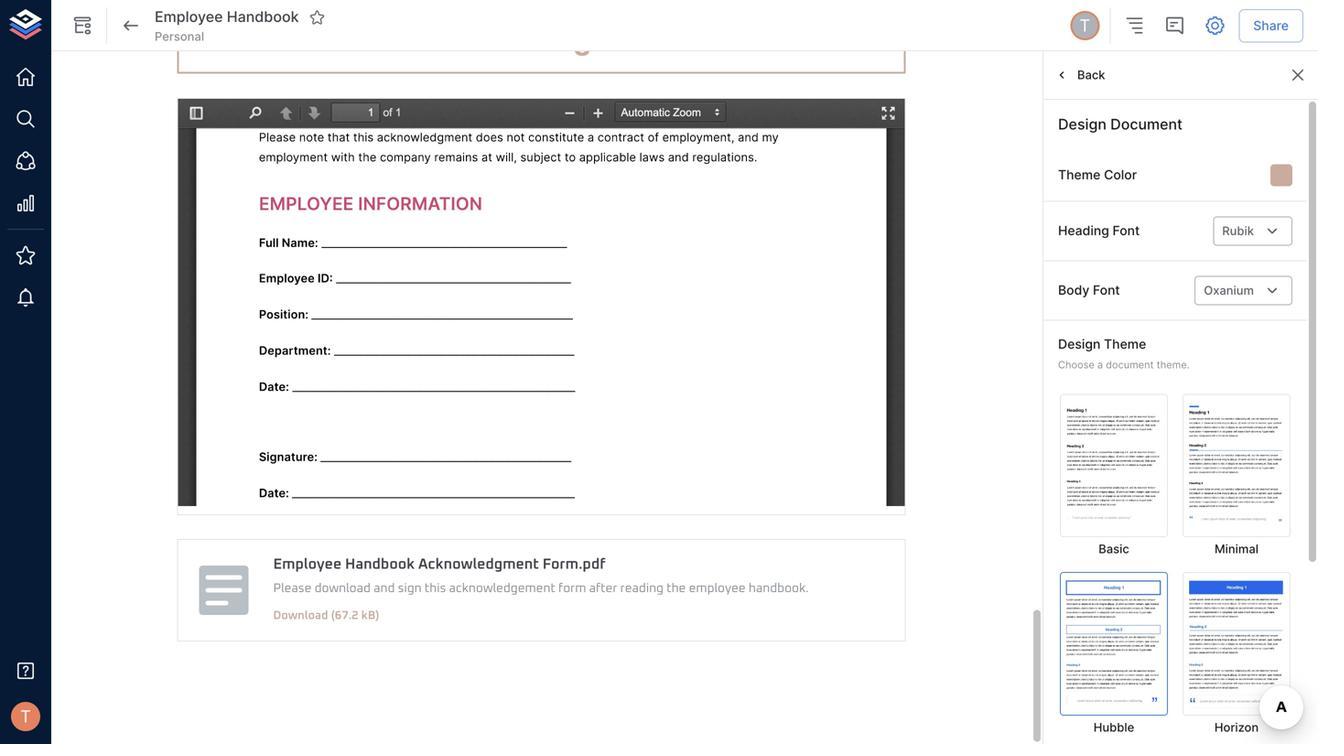 Task type: describe. For each thing, give the bounding box(es) containing it.
share
[[1254, 18, 1289, 33]]

personal link
[[155, 28, 204, 45]]

body
[[1058, 283, 1090, 298]]

oxanium
[[1204, 283, 1254, 298]]

font for heading font
[[1113, 223, 1140, 239]]

)
[[375, 610, 379, 621]]

kb
[[361, 610, 375, 621]]

this
[[425, 583, 446, 595]]

theme.
[[1157, 359, 1190, 371]]

theme color
[[1058, 167, 1137, 183]]

1 vertical spatial acknowledgment
[[418, 558, 539, 572]]

handbook.
[[749, 583, 809, 595]]

1 vertical spatial t button
[[5, 697, 46, 737]]

0 vertical spatial acknowledgment
[[416, 22, 667, 57]]

please download and sign this acknowledgement form after reading the employee handbook.
[[273, 583, 809, 595]]

document
[[1111, 115, 1183, 133]]

0 vertical spatial t button
[[1068, 8, 1102, 43]]

employee
[[689, 583, 746, 595]]

0 vertical spatial t
[[1080, 15, 1090, 36]]

back
[[1078, 68, 1105, 82]]

horizon
[[1215, 720, 1259, 735]]

theme inside design theme choose a document theme.
[[1104, 336, 1147, 352]]

back button
[[1051, 61, 1110, 89]]

handbook for employee handbook
[[227, 8, 299, 26]]

download ( 67.2 kb )
[[273, 610, 379, 621]]

rubik
[[1222, 224, 1254, 238]]

share button
[[1239, 9, 1304, 42]]

0 vertical spatial theme
[[1058, 167, 1101, 183]]

employee handbook acknowledgment form.pdf
[[273, 558, 606, 572]]

download
[[273, 610, 328, 621]]

after
[[589, 583, 617, 595]]



Task type: locate. For each thing, give the bounding box(es) containing it.
2 design from the top
[[1058, 336, 1101, 352]]

settings image
[[1204, 15, 1226, 37]]

67.2
[[335, 610, 358, 621]]

minimal
[[1215, 542, 1259, 556]]

handbook left favorite icon
[[227, 8, 299, 26]]

rubik button
[[1213, 216, 1293, 246]]

design for design document
[[1058, 115, 1107, 133]]

1 horizontal spatial t button
[[1068, 8, 1102, 43]]

t
[[1080, 15, 1090, 36], [20, 707, 31, 727]]

1 vertical spatial design
[[1058, 336, 1101, 352]]

basic
[[1099, 542, 1129, 556]]

comments image
[[1164, 15, 1186, 37]]

employee up "personal"
[[155, 8, 223, 26]]

design down the back "button"
[[1058, 115, 1107, 133]]

font right body
[[1093, 283, 1120, 298]]

show wiki image
[[71, 15, 93, 37]]

employee handbook
[[155, 8, 299, 26]]

document
[[1106, 359, 1154, 371]]

theme up document
[[1104, 336, 1147, 352]]

hubble
[[1094, 720, 1135, 735]]

handbook for employee handbook acknowledgment form.pdf
[[345, 558, 415, 572]]

please
[[273, 583, 312, 595]]

download
[[315, 583, 371, 595]]

font right the heading
[[1113, 223, 1140, 239]]

go back image
[[120, 15, 142, 37]]

theme
[[1058, 167, 1101, 183], [1104, 336, 1147, 352]]

choose
[[1058, 359, 1095, 371]]

acknowledgement
[[449, 583, 556, 595]]

sign
[[398, 583, 422, 595]]

heading font
[[1058, 223, 1140, 239]]

a
[[1098, 359, 1103, 371]]

color
[[1104, 167, 1137, 183]]

handbook up and
[[345, 558, 415, 572]]

0 horizontal spatial handbook
[[227, 8, 299, 26]]

1 horizontal spatial handbook
[[345, 558, 415, 572]]

body font
[[1058, 283, 1120, 298]]

employee
[[155, 8, 223, 26], [273, 558, 342, 572]]

theme left color
[[1058, 167, 1101, 183]]

design up choose
[[1058, 336, 1101, 352]]

0 horizontal spatial theme
[[1058, 167, 1101, 183]]

employee for employee handbook
[[155, 8, 223, 26]]

form
[[558, 583, 586, 595]]

1 design from the top
[[1058, 115, 1107, 133]]

design theme choose a document theme.
[[1058, 336, 1190, 371]]

1 vertical spatial handbook
[[345, 558, 415, 572]]

0 horizontal spatial t button
[[5, 697, 46, 737]]

1 horizontal spatial employee
[[273, 558, 342, 572]]

table of contents image
[[1124, 15, 1146, 37]]

font
[[1113, 223, 1140, 239], [1093, 283, 1120, 298]]

handbook
[[227, 8, 299, 26], [345, 558, 415, 572]]

font for body font
[[1093, 283, 1120, 298]]

form.pdf
[[543, 558, 606, 572]]

1 horizontal spatial t
[[1080, 15, 1090, 36]]

0 horizontal spatial t
[[20, 707, 31, 727]]

0 vertical spatial handbook
[[227, 8, 299, 26]]

1 vertical spatial employee
[[273, 558, 342, 572]]

0 horizontal spatial employee
[[155, 8, 223, 26]]

design for design theme choose a document theme.
[[1058, 336, 1101, 352]]

1 vertical spatial t
[[20, 707, 31, 727]]

design inside design theme choose a document theme.
[[1058, 336, 1101, 352]]

1 vertical spatial font
[[1093, 283, 1120, 298]]

employee up please
[[273, 558, 342, 572]]

reading
[[620, 583, 664, 595]]

0 vertical spatial employee
[[155, 8, 223, 26]]

design document
[[1058, 115, 1183, 133]]

employee for employee handbook acknowledgment form.pdf
[[273, 558, 342, 572]]

design
[[1058, 115, 1107, 133], [1058, 336, 1101, 352]]

0 vertical spatial design
[[1058, 115, 1107, 133]]

0 vertical spatial font
[[1113, 223, 1140, 239]]

personal
[[155, 29, 204, 43]]

oxanium button
[[1195, 276, 1293, 305]]

acknowledgment
[[416, 22, 667, 57], [418, 558, 539, 572]]

and
[[374, 583, 395, 595]]

heading
[[1058, 223, 1109, 239]]

favorite image
[[309, 9, 325, 26]]

(
[[331, 610, 335, 621]]

1 horizontal spatial theme
[[1104, 336, 1147, 352]]

1 vertical spatial theme
[[1104, 336, 1147, 352]]

the
[[667, 583, 686, 595]]

t button
[[1068, 8, 1102, 43], [5, 697, 46, 737]]



Task type: vqa. For each thing, say whether or not it's contained in the screenshot.
the right T Button
yes



